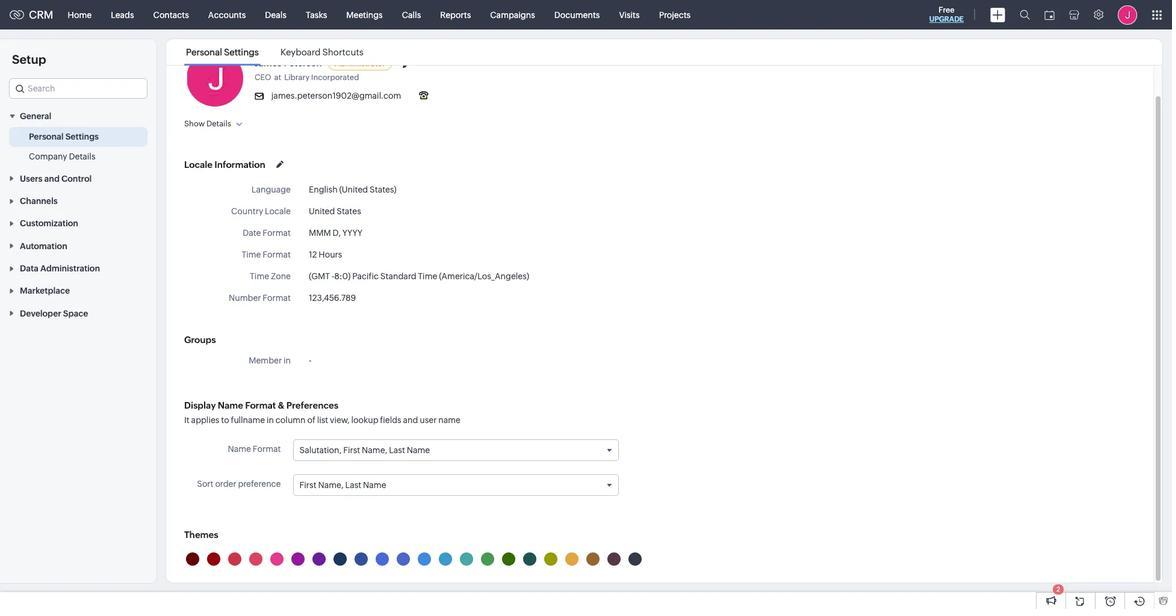 Task type: vqa. For each thing, say whether or not it's contained in the screenshot.
Company Details
yes



Task type: locate. For each thing, give the bounding box(es) containing it.
1 horizontal spatial -
[[332, 271, 334, 281]]

details right 'show'
[[206, 119, 231, 128]]

1 horizontal spatial first
[[343, 445, 360, 455]]

0 vertical spatial settings
[[224, 47, 259, 57]]

details
[[206, 119, 231, 128], [69, 152, 95, 162]]

format for name
[[253, 444, 281, 454]]

personal settings inside "list"
[[186, 47, 259, 57]]

list
[[175, 39, 374, 65]]

d,
[[333, 228, 341, 238]]

0 horizontal spatial name,
[[318, 480, 344, 490]]

users and control
[[20, 174, 92, 183]]

keyboard shortcuts
[[280, 47, 363, 57]]

1 vertical spatial details
[[69, 152, 95, 162]]

format for time
[[263, 250, 291, 259]]

first inside the salutation, first name, last name field
[[343, 445, 360, 455]]

name
[[438, 415, 460, 425]]

personal
[[186, 47, 222, 57], [29, 132, 64, 142]]

display name format & preferences it applies to fullname in column of list view, lookup fields and user name
[[184, 400, 460, 425]]

search image
[[1020, 10, 1030, 20]]

first right "salutation,"
[[343, 445, 360, 455]]

1 vertical spatial last
[[345, 480, 361, 490]]

time format
[[242, 250, 291, 259]]

0 vertical spatial personal settings
[[186, 47, 259, 57]]

in right member
[[284, 356, 291, 365]]

personal inside general region
[[29, 132, 64, 142]]

customization
[[20, 219, 78, 228]]

name down "salutation, first name, last name"
[[363, 480, 386, 490]]

personal up company on the top left of page
[[29, 132, 64, 142]]

1 horizontal spatial name,
[[362, 445, 387, 455]]

mmm
[[309, 228, 331, 238]]

automation
[[20, 241, 67, 251]]

name up to
[[218, 400, 243, 411]]

0 horizontal spatial first
[[299, 480, 316, 490]]

personal settings down the accounts link
[[186, 47, 259, 57]]

0 vertical spatial and
[[44, 174, 60, 183]]

1 horizontal spatial details
[[206, 119, 231, 128]]

personal down accounts
[[186, 47, 222, 57]]

0 horizontal spatial personal settings
[[29, 132, 99, 142]]

first
[[343, 445, 360, 455], [299, 480, 316, 490]]

personal settings link up the company details
[[29, 131, 99, 143]]

1 horizontal spatial personal
[[186, 47, 222, 57]]

time for time zone
[[250, 271, 269, 281]]

0 vertical spatial in
[[284, 356, 291, 365]]

0 horizontal spatial personal settings link
[[29, 131, 99, 143]]

general button
[[0, 105, 157, 127]]

name format
[[228, 444, 281, 454]]

member
[[249, 356, 282, 365]]

settings down general dropdown button
[[65, 132, 99, 142]]

None field
[[9, 78, 147, 99]]

0 horizontal spatial and
[[44, 174, 60, 183]]

salutation,
[[299, 445, 342, 455]]

keyboard shortcuts link
[[279, 47, 365, 57]]

sort
[[197, 479, 213, 489]]

name inside 'display name format & preferences it applies to fullname in column of list view, lookup fields and user name'
[[218, 400, 243, 411]]

format up time format
[[263, 228, 291, 238]]

1 vertical spatial personal settings link
[[29, 131, 99, 143]]

data
[[20, 264, 38, 273]]

states
[[337, 206, 361, 216]]

country
[[231, 206, 263, 216]]

time left "zone"
[[250, 271, 269, 281]]

personal settings link for keyboard shortcuts link
[[184, 47, 261, 57]]

details inside company details link
[[69, 152, 95, 162]]

Salutation, First Name, Last Name field
[[293, 440, 618, 461]]

name down user
[[407, 445, 430, 455]]

0 horizontal spatial last
[[345, 480, 361, 490]]

contacts
[[153, 10, 189, 20]]

united
[[309, 206, 335, 216]]

automation button
[[0, 234, 157, 257]]

in
[[284, 356, 291, 365], [267, 415, 274, 425]]

- right (gmt
[[332, 271, 334, 281]]

number format
[[229, 293, 291, 303]]

- right member in
[[309, 356, 311, 365]]

1 horizontal spatial locale
[[265, 206, 291, 216]]

projects link
[[649, 0, 700, 29]]

it
[[184, 415, 189, 425]]

name, down lookup
[[362, 445, 387, 455]]

ceo
[[255, 73, 271, 82]]

preference
[[238, 479, 281, 489]]

reports link
[[431, 0, 481, 29]]

0 vertical spatial details
[[206, 119, 231, 128]]

time down date
[[242, 250, 261, 259]]

home link
[[58, 0, 101, 29]]

0 vertical spatial last
[[389, 445, 405, 455]]

personal settings up the company details
[[29, 132, 99, 142]]

locale
[[184, 159, 213, 169], [265, 206, 291, 216]]

1 vertical spatial settings
[[65, 132, 99, 142]]

data administration
[[20, 264, 100, 273]]

0 vertical spatial personal
[[186, 47, 222, 57]]

personal settings link down the accounts link
[[184, 47, 261, 57]]

data administration button
[[0, 257, 157, 279]]

last down fields
[[389, 445, 405, 455]]

details up users and control 'dropdown button'
[[69, 152, 95, 162]]

0 vertical spatial personal settings link
[[184, 47, 261, 57]]

and left user
[[403, 415, 418, 425]]

1 vertical spatial first
[[299, 480, 316, 490]]

1 horizontal spatial personal settings link
[[184, 47, 261, 57]]

home
[[68, 10, 92, 20]]

first name, last name
[[299, 480, 386, 490]]

shortcuts
[[322, 47, 363, 57]]

library
[[284, 73, 310, 82]]

0 horizontal spatial settings
[[65, 132, 99, 142]]

applies
[[191, 415, 219, 425]]

time right 'standard' at the top
[[418, 271, 437, 281]]

name inside field
[[363, 480, 386, 490]]

1 horizontal spatial last
[[389, 445, 405, 455]]

developer space
[[20, 309, 88, 318]]

settings up james
[[224, 47, 259, 57]]

date format
[[243, 228, 291, 238]]

display
[[184, 400, 216, 411]]

1 vertical spatial in
[[267, 415, 274, 425]]

in left column
[[267, 415, 274, 425]]

0 horizontal spatial details
[[69, 152, 95, 162]]

1 vertical spatial personal settings
[[29, 132, 99, 142]]

format down "zone"
[[263, 293, 291, 303]]

format down fullname
[[253, 444, 281, 454]]

name, down "salutation,"
[[318, 480, 344, 490]]

setup
[[12, 52, 46, 66]]

1 vertical spatial name,
[[318, 480, 344, 490]]

format
[[263, 228, 291, 238], [263, 250, 291, 259], [263, 293, 291, 303], [245, 400, 276, 411], [253, 444, 281, 454]]

and right users
[[44, 174, 60, 183]]

campaigns
[[490, 10, 535, 20]]

country locale
[[231, 206, 291, 216]]

name inside field
[[407, 445, 430, 455]]

name, inside field
[[318, 480, 344, 490]]

0 horizontal spatial personal
[[29, 132, 64, 142]]

1 vertical spatial -
[[309, 356, 311, 365]]

name,
[[362, 445, 387, 455], [318, 480, 344, 490]]

Search text field
[[10, 79, 147, 98]]

and inside 'display name format & preferences it applies to fullname in column of list view, lookup fields and user name'
[[403, 415, 418, 425]]

details for show details
[[206, 119, 231, 128]]

settings
[[224, 47, 259, 57], [65, 132, 99, 142]]

show details
[[184, 119, 231, 128]]

1 vertical spatial personal
[[29, 132, 64, 142]]

marketplace
[[20, 286, 70, 296]]

order
[[215, 479, 236, 489]]

first down "salutation,"
[[299, 480, 316, 490]]

locale down language
[[265, 206, 291, 216]]

personal settings link
[[184, 47, 261, 57], [29, 131, 99, 143]]

search element
[[1013, 0, 1037, 29]]

1 vertical spatial and
[[403, 415, 418, 425]]

james.peterson1902@gmail.com
[[271, 91, 401, 101]]

1 horizontal spatial settings
[[224, 47, 259, 57]]

general region
[[0, 127, 157, 167]]

create menu element
[[983, 0, 1013, 29]]

123,456.789
[[309, 293, 356, 303]]

leads
[[111, 10, 134, 20]]

last down "salutation, first name, last name"
[[345, 480, 361, 490]]

reports
[[440, 10, 471, 20]]

0 vertical spatial locale
[[184, 159, 213, 169]]

fullname
[[231, 415, 265, 425]]

format up "zone"
[[263, 250, 291, 259]]

english (united states)
[[309, 185, 397, 194]]

channels
[[20, 196, 58, 206]]

locale down 'show'
[[184, 159, 213, 169]]

visits link
[[609, 0, 649, 29]]

0 vertical spatial name,
[[362, 445, 387, 455]]

1 horizontal spatial personal settings
[[186, 47, 259, 57]]

0 vertical spatial first
[[343, 445, 360, 455]]

english
[[309, 185, 337, 194]]

format inside 'display name format & preferences it applies to fullname in column of list view, lookup fields and user name'
[[245, 400, 276, 411]]

format up fullname
[[245, 400, 276, 411]]

1 horizontal spatial and
[[403, 415, 418, 425]]

settings inside general region
[[65, 132, 99, 142]]

0 horizontal spatial in
[[267, 415, 274, 425]]

name
[[218, 400, 243, 411], [228, 444, 251, 454], [407, 445, 430, 455], [363, 480, 386, 490]]

in inside 'display name format & preferences it applies to fullname in column of list view, lookup fields and user name'
[[267, 415, 274, 425]]

view,
[[330, 415, 350, 425]]



Task type: describe. For each thing, give the bounding box(es) containing it.
0 vertical spatial -
[[332, 271, 334, 281]]

developer space button
[[0, 302, 157, 324]]

library incorporated link
[[284, 73, 362, 82]]

0 horizontal spatial locale
[[184, 159, 213, 169]]

profile element
[[1111, 0, 1144, 29]]

marketplace button
[[0, 279, 157, 302]]

preferences
[[286, 400, 338, 411]]

space
[[63, 309, 88, 318]]

company details link
[[29, 151, 95, 163]]

show details link
[[184, 119, 242, 128]]

general
[[20, 112, 51, 121]]

last inside field
[[345, 480, 361, 490]]

2
[[1056, 586, 1060, 593]]

yyyy
[[342, 228, 362, 238]]

sort order preference
[[197, 479, 281, 489]]

name down fullname
[[228, 444, 251, 454]]

0 horizontal spatial -
[[309, 356, 311, 365]]

date
[[243, 228, 261, 238]]

zone
[[271, 271, 291, 281]]

documents link
[[545, 0, 609, 29]]

settings inside "list"
[[224, 47, 259, 57]]

list containing personal settings
[[175, 39, 374, 65]]

of
[[307, 415, 315, 425]]

calls
[[402, 10, 421, 20]]

themes
[[184, 530, 218, 540]]

free
[[939, 5, 954, 14]]

james
[[255, 58, 282, 68]]

member in
[[249, 356, 291, 365]]

column
[[276, 415, 306, 425]]

users
[[20, 174, 42, 183]]

users and control button
[[0, 167, 157, 189]]

(america/los_angeles)
[[439, 271, 529, 281]]

personal settings link for company details link
[[29, 131, 99, 143]]

tasks link
[[296, 0, 337, 29]]

format for date
[[263, 228, 291, 238]]

details for company details
[[69, 152, 95, 162]]

to
[[221, 415, 229, 425]]

peterson
[[284, 58, 322, 68]]

contacts link
[[144, 0, 199, 29]]

accounts
[[208, 10, 246, 20]]

personal inside "list"
[[186, 47, 222, 57]]

first inside first name, last name field
[[299, 480, 316, 490]]

information
[[214, 159, 265, 169]]

locale information
[[184, 159, 265, 169]]

lookup
[[351, 415, 378, 425]]

company
[[29, 152, 67, 162]]

(gmt
[[309, 271, 330, 281]]

name, inside field
[[362, 445, 387, 455]]

crm link
[[10, 8, 53, 21]]

mmm d, yyyy
[[309, 228, 362, 238]]

projects
[[659, 10, 691, 20]]

(gmt -8:0) pacific standard time (america/los_angeles)
[[309, 271, 529, 281]]

upgrade
[[929, 15, 964, 23]]

keyboard
[[280, 47, 321, 57]]

1 vertical spatial locale
[[265, 206, 291, 216]]

administration
[[40, 264, 100, 273]]

fields
[[380, 415, 401, 425]]

profile image
[[1118, 5, 1137, 24]]

calendar image
[[1044, 10, 1055, 20]]

deals link
[[255, 0, 296, 29]]

1 horizontal spatial in
[[284, 356, 291, 365]]

and inside 'dropdown button'
[[44, 174, 60, 183]]

salutation, first name, last name
[[299, 445, 430, 455]]

pacific
[[352, 271, 379, 281]]

ceo at library incorporated
[[255, 73, 359, 82]]

time zone
[[250, 271, 291, 281]]

&
[[278, 400, 284, 411]]

customization button
[[0, 212, 157, 234]]

incorporated
[[311, 73, 359, 82]]

time for time format
[[242, 250, 261, 259]]

meetings link
[[337, 0, 392, 29]]

list
[[317, 415, 328, 425]]

control
[[61, 174, 92, 183]]

8:0)
[[334, 271, 351, 281]]

groups
[[184, 335, 216, 345]]

show
[[184, 119, 205, 128]]

language
[[252, 185, 291, 194]]

tasks
[[306, 10, 327, 20]]

calls link
[[392, 0, 431, 29]]

user
[[420, 415, 437, 425]]

12
[[309, 250, 317, 259]]

campaigns link
[[481, 0, 545, 29]]

First Name, Last Name field
[[293, 475, 618, 496]]

leads link
[[101, 0, 144, 29]]

12 hours
[[309, 250, 342, 259]]

(united
[[339, 185, 368, 194]]

last inside field
[[389, 445, 405, 455]]

documents
[[554, 10, 600, 20]]

visits
[[619, 10, 640, 20]]

channels button
[[0, 189, 157, 212]]

format for number
[[263, 293, 291, 303]]

personal settings inside general region
[[29, 132, 99, 142]]

united states
[[309, 206, 361, 216]]

create menu image
[[990, 8, 1005, 22]]



